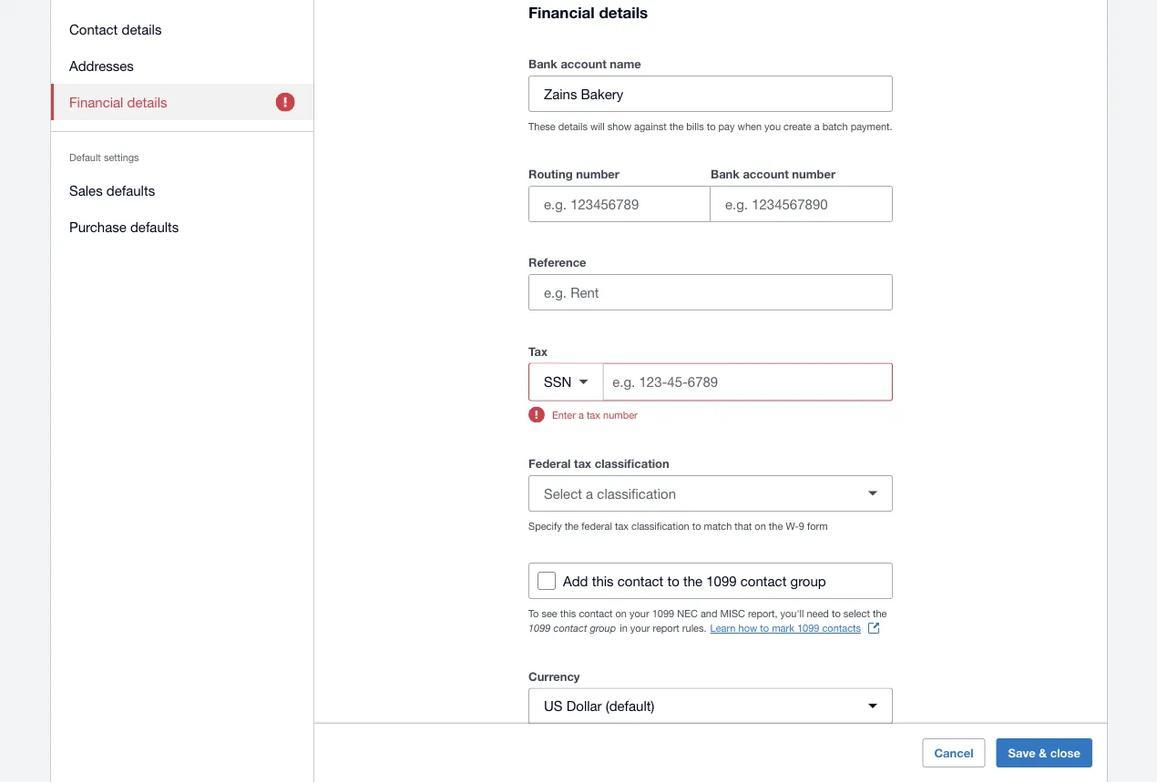 Task type: vqa. For each thing, say whether or not it's contained in the screenshot.
Save & close
yes



Task type: locate. For each thing, give the bounding box(es) containing it.
the inside to see this contact on your 1099 nec and misc report, you'll need to select the 1099 contact group in your report rules. learn how to mark 1099 contacts
[[873, 609, 887, 621]]

0 horizontal spatial account
[[561, 58, 607, 72]]

to
[[528, 609, 539, 621]]

need
[[807, 609, 829, 621]]

1 horizontal spatial account
[[743, 168, 789, 182]]

add
[[563, 574, 588, 590]]

group left "in"
[[590, 623, 616, 635]]

1 vertical spatial financial
[[69, 94, 123, 110]]

see
[[542, 609, 557, 621]]

default settings
[[69, 152, 139, 164]]

1 vertical spatial defaults
[[130, 219, 179, 235]]

0 horizontal spatial on
[[616, 609, 627, 621]]

1 horizontal spatial on
[[755, 521, 766, 533]]

1 vertical spatial this
[[560, 609, 576, 621]]

payment.
[[851, 121, 892, 133]]

financial down 'addresses'
[[69, 94, 123, 110]]

purchase defaults link
[[51, 209, 314, 245]]

the right select
[[873, 609, 887, 621]]

2 vertical spatial tax
[[615, 521, 629, 533]]

will
[[590, 121, 605, 133]]

1 horizontal spatial a
[[586, 486, 593, 502]]

how
[[738, 623, 757, 635]]

0 horizontal spatial bank
[[528, 58, 557, 72]]

cancel button
[[922, 739, 985, 768]]

on right that
[[755, 521, 766, 533]]

purchase
[[69, 219, 126, 235]]

match
[[704, 521, 732, 533]]

account left name
[[561, 58, 607, 72]]

defaults for sales defaults
[[106, 182, 155, 198]]

0 vertical spatial financial
[[528, 4, 595, 22]]

1 vertical spatial classification
[[597, 486, 676, 502]]

0 vertical spatial financial details
[[528, 4, 648, 22]]

classification for federal tax classification
[[595, 458, 669, 472]]

you
[[765, 121, 781, 133]]

tax right federal
[[574, 458, 591, 472]]

&
[[1039, 746, 1047, 760]]

learn how to mark 1099 contacts link
[[710, 622, 879, 637]]

classification
[[595, 458, 669, 472], [597, 486, 676, 502], [631, 521, 689, 533]]

this
[[592, 574, 614, 590], [560, 609, 576, 621]]

financial details up bank account name
[[528, 4, 648, 22]]

number up routing number 'field'
[[576, 168, 619, 182]]

1 your from the top
[[630, 609, 649, 621]]

this right 'add'
[[592, 574, 614, 590]]

tax right federal at the bottom
[[615, 521, 629, 533]]

financial details down 'addresses'
[[69, 94, 167, 110]]

1 vertical spatial bank
[[711, 168, 740, 182]]

2 vertical spatial a
[[586, 486, 593, 502]]

0 horizontal spatial group
[[590, 623, 616, 635]]

1 vertical spatial tax
[[574, 458, 591, 472]]

a inside popup button
[[586, 486, 593, 502]]

select a classification
[[544, 486, 676, 502]]

these details will show against the bills to pay when you create a batch payment.
[[528, 121, 892, 133]]

you'll
[[780, 609, 804, 621]]

report,
[[748, 609, 778, 621]]

number
[[576, 168, 619, 182], [792, 168, 835, 182], [603, 410, 638, 422]]

reference group
[[528, 252, 893, 311]]

0 vertical spatial group
[[790, 574, 826, 590]]

contacts
[[822, 623, 861, 635]]

bank down pay
[[711, 168, 740, 182]]

bank up 'these'
[[528, 58, 557, 72]]

contact
[[618, 574, 664, 590], [741, 574, 787, 590], [579, 609, 613, 621], [554, 623, 587, 635]]

classification down federal tax classification
[[597, 486, 676, 502]]

to left pay
[[707, 121, 716, 133]]

classification inside popup button
[[597, 486, 676, 502]]

group
[[528, 164, 893, 223]]

1 vertical spatial financial details
[[69, 94, 167, 110]]

on
[[755, 521, 766, 533], [616, 609, 627, 621]]

1 vertical spatial a
[[578, 410, 584, 422]]

Bank account number field
[[711, 187, 892, 222]]

tax right enter
[[587, 410, 600, 422]]

financial details link
[[51, 84, 314, 120]]

1 horizontal spatial financial details
[[528, 4, 648, 22]]

0 vertical spatial bank
[[528, 58, 557, 72]]

defaults down "sales defaults" link
[[130, 219, 179, 235]]

on up "in"
[[616, 609, 627, 621]]

menu
[[51, 0, 314, 256]]

details
[[599, 4, 648, 22], [122, 21, 162, 37], [127, 94, 167, 110], [558, 121, 588, 133]]

financial details
[[528, 4, 648, 22], [69, 94, 167, 110]]

1 vertical spatial on
[[616, 609, 627, 621]]

0 horizontal spatial financial details
[[69, 94, 167, 110]]

specify the federal tax classification to match that on the w-9 form
[[528, 521, 828, 533]]

bank inside group
[[711, 168, 740, 182]]

rules.
[[682, 623, 707, 635]]

us dollar (default)
[[544, 699, 655, 715]]

defaults down settings
[[106, 182, 155, 198]]

a for enter a tax number
[[578, 410, 584, 422]]

2 horizontal spatial a
[[814, 121, 820, 133]]

a
[[814, 121, 820, 133], [578, 410, 584, 422], [586, 486, 593, 502]]

1099 down to
[[528, 623, 551, 635]]

addresses link
[[51, 47, 314, 84]]

mark
[[772, 623, 794, 635]]

0 vertical spatial account
[[561, 58, 607, 72]]

defaults
[[106, 182, 155, 198], [130, 219, 179, 235]]

cancel
[[934, 746, 974, 760]]

the
[[669, 121, 684, 133], [565, 521, 579, 533], [769, 521, 783, 533], [683, 574, 703, 590], [873, 609, 887, 621]]

your right "in"
[[630, 623, 650, 635]]

a for select a classification
[[586, 486, 593, 502]]

bank
[[528, 58, 557, 72], [711, 168, 740, 182]]

a right select
[[586, 486, 593, 502]]

to up nec
[[667, 574, 680, 590]]

a right enter
[[578, 410, 584, 422]]

0 vertical spatial this
[[592, 574, 614, 590]]

0 vertical spatial your
[[630, 609, 649, 621]]

federal tax classification
[[528, 458, 669, 472]]

financial up bank account name
[[528, 4, 595, 22]]

reference
[[528, 256, 586, 270]]

0 vertical spatial classification
[[595, 458, 669, 472]]

group
[[790, 574, 826, 590], [590, 623, 616, 635]]

contact down see
[[554, 623, 587, 635]]

0 vertical spatial defaults
[[106, 182, 155, 198]]

your left nec
[[630, 609, 649, 621]]

details right contact
[[122, 21, 162, 37]]

default
[[69, 152, 101, 164]]

group up need
[[790, 574, 826, 590]]

0 horizontal spatial a
[[578, 410, 584, 422]]

financial
[[528, 4, 595, 22], [69, 94, 123, 110]]

classification up select a classification
[[595, 458, 669, 472]]

bank for bank account name
[[528, 58, 557, 72]]

0 horizontal spatial financial
[[69, 94, 123, 110]]

account
[[561, 58, 607, 72], [743, 168, 789, 182]]

1 horizontal spatial bank
[[711, 168, 740, 182]]

account up bank account number field
[[743, 168, 789, 182]]

show
[[608, 121, 631, 133]]

the left the w-
[[769, 521, 783, 533]]

these
[[528, 121, 556, 133]]

classification left match
[[631, 521, 689, 533]]

1099
[[706, 574, 737, 590], [652, 609, 674, 621], [528, 623, 551, 635], [797, 623, 819, 635]]

add this contact to the 1099 contact group
[[563, 574, 826, 590]]

1 vertical spatial your
[[630, 623, 650, 635]]

0 horizontal spatial this
[[560, 609, 576, 621]]

financial inside menu
[[69, 94, 123, 110]]

batch
[[822, 121, 848, 133]]

1 horizontal spatial group
[[790, 574, 826, 590]]

tax
[[587, 410, 600, 422], [574, 458, 591, 472], [615, 521, 629, 533]]

close
[[1050, 746, 1081, 760]]

report
[[653, 623, 680, 635]]

a left batch
[[814, 121, 820, 133]]

classification for select a classification
[[597, 486, 676, 502]]

number up bank account number field
[[792, 168, 835, 182]]

tax
[[528, 345, 548, 359]]

1 horizontal spatial this
[[592, 574, 614, 590]]

when
[[738, 121, 762, 133]]

Tax text field
[[611, 365, 892, 400]]

number up federal tax classification
[[603, 410, 638, 422]]

contact details
[[69, 21, 162, 37]]

1 vertical spatial account
[[743, 168, 789, 182]]

this right see
[[560, 609, 576, 621]]

Bank account name field
[[529, 77, 892, 112]]

to
[[707, 121, 716, 133], [692, 521, 701, 533], [667, 574, 680, 590], [832, 609, 841, 621], [760, 623, 769, 635]]

your
[[630, 609, 649, 621], [630, 623, 650, 635]]

1 vertical spatial group
[[590, 623, 616, 635]]



Task type: describe. For each thing, give the bounding box(es) containing it.
contact
[[69, 21, 118, 37]]

financial details inside menu
[[69, 94, 167, 110]]

account for number
[[743, 168, 789, 182]]

9
[[799, 521, 804, 533]]

group inside to see this contact on your 1099 nec and misc report, you'll need to select the 1099 contact group in your report rules. learn how to mark 1099 contacts
[[590, 623, 616, 635]]

this inside to see this contact on your 1099 nec and misc report, you'll need to select the 1099 contact group in your report rules. learn how to mark 1099 contacts
[[560, 609, 576, 621]]

currency
[[528, 670, 580, 684]]

w-
[[786, 521, 799, 533]]

settings
[[104, 152, 139, 164]]

menu containing contact details
[[51, 0, 314, 256]]

details up name
[[599, 4, 648, 22]]

bank account name
[[528, 58, 641, 72]]

to down 'report,'
[[760, 623, 769, 635]]

defaults for purchase defaults
[[130, 219, 179, 235]]

learn
[[710, 623, 736, 635]]

0 vertical spatial on
[[755, 521, 766, 533]]

form
[[807, 521, 828, 533]]

specify
[[528, 521, 562, 533]]

group containing routing number
[[528, 164, 893, 223]]

select a classification button
[[528, 476, 893, 513]]

save & close button
[[996, 739, 1092, 768]]

save & close
[[1008, 746, 1081, 760]]

to up "contacts"
[[832, 609, 841, 621]]

bills
[[686, 121, 704, 133]]

routing
[[528, 168, 573, 182]]

contact details link
[[51, 11, 314, 47]]

in
[[620, 623, 628, 635]]

enter a tax number
[[552, 410, 638, 422]]

2 your from the top
[[630, 623, 650, 635]]

us
[[544, 699, 563, 715]]

on inside to see this contact on your 1099 nec and misc report, you'll need to select the 1099 contact group in your report rules. learn how to mark 1099 contacts
[[616, 609, 627, 621]]

ssn
[[544, 375, 572, 391]]

the up nec
[[683, 574, 703, 590]]

account for name
[[561, 58, 607, 72]]

bank for bank account number
[[711, 168, 740, 182]]

sales
[[69, 182, 103, 198]]

select
[[843, 609, 870, 621]]

ssn button
[[529, 365, 603, 401]]

and
[[701, 609, 717, 621]]

Reference field
[[529, 276, 892, 310]]

(default)
[[606, 699, 655, 715]]

sales defaults link
[[51, 172, 314, 209]]

federal
[[582, 521, 612, 533]]

1 horizontal spatial financial
[[528, 4, 595, 22]]

1099 up the report
[[652, 609, 674, 621]]

sales defaults
[[69, 182, 155, 198]]

that
[[735, 521, 752, 533]]

details down 'addresses' link
[[127, 94, 167, 110]]

purchase defaults
[[69, 219, 179, 235]]

misc
[[720, 609, 745, 621]]

bank account number
[[711, 168, 835, 182]]

routing number
[[528, 168, 619, 182]]

2 vertical spatial classification
[[631, 521, 689, 533]]

name
[[610, 58, 641, 72]]

the left federal at the bottom
[[565, 521, 579, 533]]

federal
[[528, 458, 571, 472]]

details left "will"
[[558, 121, 588, 133]]

dollar
[[566, 699, 602, 715]]

contact up 'report,'
[[741, 574, 787, 590]]

0 vertical spatial a
[[814, 121, 820, 133]]

to left match
[[692, 521, 701, 533]]

addresses
[[69, 57, 134, 73]]

1099 up the misc
[[706, 574, 737, 590]]

to see this contact on your 1099 nec and misc report, you'll need to select the 1099 contact group in your report rules. learn how to mark 1099 contacts
[[528, 609, 887, 635]]

nec
[[677, 609, 698, 621]]

contact up "in"
[[618, 574, 664, 590]]

0 vertical spatial tax
[[587, 410, 600, 422]]

against
[[634, 121, 667, 133]]

the left bills
[[669, 121, 684, 133]]

pay
[[718, 121, 735, 133]]

save
[[1008, 746, 1036, 760]]

Routing number field
[[529, 187, 710, 222]]

1099 down need
[[797, 623, 819, 635]]

create
[[784, 121, 811, 133]]

select
[[544, 486, 582, 502]]

enter
[[552, 410, 576, 422]]

contact down 'add'
[[579, 609, 613, 621]]



